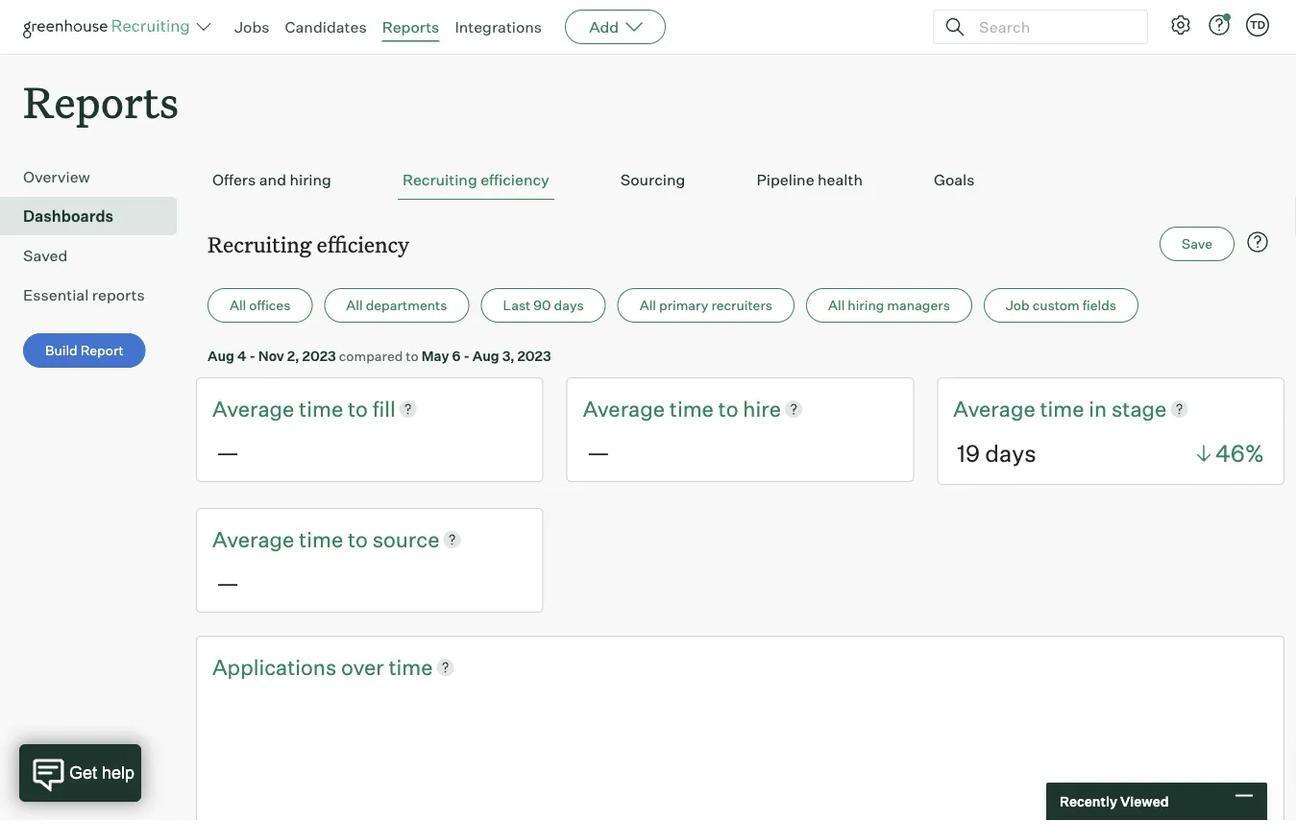 Task type: locate. For each thing, give the bounding box(es) containing it.
average
[[212, 396, 294, 422], [583, 396, 665, 422], [954, 396, 1036, 422], [212, 526, 294, 552]]

reports down the greenhouse recruiting image
[[23, 73, 179, 130]]

reports right "candidates"
[[382, 17, 439, 37]]

fields
[[1083, 297, 1117, 314]]

- right 6
[[464, 348, 470, 364]]

job custom fields button
[[984, 288, 1139, 323]]

dashboards
[[23, 207, 113, 226]]

offices
[[249, 297, 291, 314]]

recently viewed
[[1060, 794, 1169, 810]]

aug left 4
[[208, 348, 234, 364]]

fill link
[[372, 394, 396, 424]]

time link for fill
[[299, 394, 348, 424]]

tab list
[[208, 161, 1273, 200]]

2 aug from the left
[[473, 348, 499, 364]]

average link
[[212, 394, 299, 424], [583, 394, 670, 424], [954, 394, 1040, 424], [212, 525, 299, 554]]

19
[[957, 439, 980, 468]]

applications
[[212, 654, 337, 680]]

time link left stage link
[[1040, 394, 1089, 424]]

4 all from the left
[[828, 297, 845, 314]]

1 vertical spatial efficiency
[[317, 230, 409, 258]]

0 horizontal spatial aug
[[208, 348, 234, 364]]

time left hire on the right
[[670, 396, 714, 422]]

all departments
[[346, 297, 447, 314]]

average link for hire
[[583, 394, 670, 424]]

to left source
[[348, 526, 368, 552]]

time link for stage
[[1040, 394, 1089, 424]]

0 vertical spatial days
[[554, 297, 584, 314]]

recruiting efficiency
[[403, 170, 549, 189], [208, 230, 409, 258]]

1 - from the left
[[249, 348, 255, 364]]

average time to
[[212, 396, 372, 422], [583, 396, 743, 422], [212, 526, 372, 552]]

to left hire on the right
[[718, 396, 738, 422]]

time
[[299, 396, 343, 422], [670, 396, 714, 422], [1040, 396, 1084, 422], [299, 526, 343, 552], [389, 654, 433, 680]]

-
[[249, 348, 255, 364], [464, 348, 470, 364]]

0 vertical spatial recruiting efficiency
[[403, 170, 549, 189]]

hiring right and
[[290, 170, 331, 189]]

1 horizontal spatial -
[[464, 348, 470, 364]]

offers and hiring
[[212, 170, 331, 189]]

0 horizontal spatial -
[[249, 348, 255, 364]]

1 vertical spatial recruiting efficiency
[[208, 230, 409, 258]]

2023 right 3,
[[517, 348, 551, 364]]

all for all hiring managers
[[828, 297, 845, 314]]

all hiring managers button
[[806, 288, 972, 323]]

1 horizontal spatial hiring
[[848, 297, 884, 314]]

average time in
[[954, 396, 1112, 422]]

3 all from the left
[[640, 297, 656, 314]]

applications over
[[212, 654, 389, 680]]

in
[[1089, 396, 1107, 422]]

1 aug from the left
[[208, 348, 234, 364]]

last 90 days button
[[481, 288, 606, 323]]

—
[[216, 438, 239, 466], [587, 438, 610, 466], [216, 568, 239, 597]]

0 horizontal spatial reports
[[23, 73, 179, 130]]

0 vertical spatial efficiency
[[481, 170, 549, 189]]

0 horizontal spatial 2023
[[302, 348, 336, 364]]

1 horizontal spatial efficiency
[[481, 170, 549, 189]]

greenhouse recruiting image
[[23, 15, 196, 38]]

time for source
[[299, 526, 343, 552]]

primary
[[659, 297, 709, 314]]

days right 19
[[985, 439, 1036, 468]]

- right 4
[[249, 348, 255, 364]]

average link for stage
[[954, 394, 1040, 424]]

save button
[[1160, 227, 1235, 262]]

90
[[534, 297, 551, 314]]

all left primary
[[640, 297, 656, 314]]

aug
[[208, 348, 234, 364], [473, 348, 499, 364]]

days right the 90
[[554, 297, 584, 314]]

to left may
[[406, 348, 419, 364]]

recently
[[1060, 794, 1117, 810]]

nov
[[258, 348, 284, 364]]

all left "managers"
[[828, 297, 845, 314]]

all for all primary recruiters
[[640, 297, 656, 314]]

sourcing
[[621, 170, 685, 189]]

time down 2, at the left top of the page
[[299, 396, 343, 422]]

0 horizontal spatial days
[[554, 297, 584, 314]]

0 horizontal spatial recruiting
[[208, 230, 312, 258]]

time link left source link
[[299, 525, 348, 554]]

in link
[[1089, 394, 1112, 424]]

0 horizontal spatial hiring
[[290, 170, 331, 189]]

td
[[1250, 18, 1266, 31]]

19 days
[[957, 439, 1036, 468]]

1 horizontal spatial days
[[985, 439, 1036, 468]]

time right over
[[389, 654, 433, 680]]

days
[[554, 297, 584, 314], [985, 439, 1036, 468]]

reports
[[92, 286, 145, 305]]

hiring left "managers"
[[848, 297, 884, 314]]

time link left fill 'link'
[[299, 394, 348, 424]]

aug left 3,
[[473, 348, 499, 364]]

fill
[[372, 396, 396, 422]]

hiring inside button
[[290, 170, 331, 189]]

time for stage
[[1040, 396, 1084, 422]]

time link left hire link
[[670, 394, 718, 424]]

time left in
[[1040, 396, 1084, 422]]

2023 right 2, at the left top of the page
[[302, 348, 336, 364]]

applications link
[[212, 652, 341, 682]]

1 vertical spatial recruiting
[[208, 230, 312, 258]]

to for source
[[348, 526, 368, 552]]

1 horizontal spatial recruiting
[[403, 170, 477, 189]]

all
[[230, 297, 246, 314], [346, 297, 363, 314], [640, 297, 656, 314], [828, 297, 845, 314]]

average time to for hire
[[583, 396, 743, 422]]

build report
[[45, 342, 124, 359]]

all left departments
[[346, 297, 363, 314]]

0 vertical spatial recruiting
[[403, 170, 477, 189]]

1 horizontal spatial reports
[[382, 17, 439, 37]]

time link
[[299, 394, 348, 424], [670, 394, 718, 424], [1040, 394, 1089, 424], [299, 525, 348, 554], [389, 652, 433, 682]]

time for fill
[[299, 396, 343, 422]]

configure image
[[1169, 13, 1192, 37]]

may
[[422, 348, 449, 364]]

all left offices
[[230, 297, 246, 314]]

job custom fields
[[1006, 297, 1117, 314]]

all inside button
[[640, 297, 656, 314]]

2 all from the left
[[346, 297, 363, 314]]

all hiring managers
[[828, 297, 950, 314]]

time left source
[[299, 526, 343, 552]]

6
[[452, 348, 461, 364]]

over link
[[341, 652, 389, 682]]

essential reports link
[[23, 284, 169, 307]]

recruiting
[[403, 170, 477, 189], [208, 230, 312, 258]]

all departments button
[[324, 288, 469, 323]]

1 horizontal spatial 2023
[[517, 348, 551, 364]]

1 vertical spatial hiring
[[848, 297, 884, 314]]

recruiting efficiency inside button
[[403, 170, 549, 189]]

overview link
[[23, 165, 169, 189]]

average for stage
[[954, 396, 1036, 422]]

to
[[406, 348, 419, 364], [348, 396, 368, 422], [718, 396, 738, 422], [348, 526, 368, 552]]

all primary recruiters button
[[618, 288, 795, 323]]

efficiency
[[481, 170, 549, 189], [317, 230, 409, 258]]

reports
[[382, 17, 439, 37], [23, 73, 179, 130]]

0 vertical spatial reports
[[382, 17, 439, 37]]

hiring
[[290, 170, 331, 189], [848, 297, 884, 314]]

1 horizontal spatial aug
[[473, 348, 499, 364]]

average for source
[[212, 526, 294, 552]]

build
[[45, 342, 77, 359]]

to left the fill
[[348, 396, 368, 422]]

2023
[[302, 348, 336, 364], [517, 348, 551, 364]]

stage link
[[1112, 394, 1167, 424]]

time for hire
[[670, 396, 714, 422]]

to link
[[348, 394, 372, 424], [718, 394, 743, 424], [348, 525, 372, 554]]

0 vertical spatial hiring
[[290, 170, 331, 189]]

sourcing button
[[616, 161, 690, 200]]

goals
[[934, 170, 975, 189]]

1 all from the left
[[230, 297, 246, 314]]

source
[[372, 526, 440, 552]]



Task type: vqa. For each thing, say whether or not it's contained in the screenshot.
the left 'Aug'
yes



Task type: describe. For each thing, give the bounding box(es) containing it.
last 90 days
[[503, 297, 584, 314]]

all for all offices
[[230, 297, 246, 314]]

average time to for fill
[[212, 396, 372, 422]]

overview
[[23, 167, 90, 187]]

source link
[[372, 525, 440, 554]]

hire link
[[743, 394, 781, 424]]

hire
[[743, 396, 781, 422]]

pipeline health button
[[752, 161, 868, 200]]

time link for hire
[[670, 394, 718, 424]]

and
[[259, 170, 286, 189]]

add
[[589, 17, 619, 37]]

recruiting efficiency button
[[398, 161, 554, 200]]

aug 4 - nov 2, 2023 compared to may 6 - aug 3, 2023
[[208, 348, 551, 364]]

reports link
[[382, 17, 439, 37]]

compared
[[339, 348, 403, 364]]

4
[[237, 348, 246, 364]]

1 2023 from the left
[[302, 348, 336, 364]]

candidates
[[285, 17, 367, 37]]

tab list containing offers and hiring
[[208, 161, 1273, 200]]

— for hire
[[587, 438, 610, 466]]

save
[[1182, 236, 1213, 252]]

health
[[818, 170, 863, 189]]

average link for fill
[[212, 394, 299, 424]]

to for hire
[[718, 396, 738, 422]]

td button
[[1246, 13, 1269, 37]]

— for source
[[216, 568, 239, 597]]

custom
[[1033, 297, 1080, 314]]

days inside button
[[554, 297, 584, 314]]

all primary recruiters
[[640, 297, 773, 314]]

average time to for source
[[212, 526, 372, 552]]

td button
[[1242, 10, 1273, 40]]

candidates link
[[285, 17, 367, 37]]

dashboards link
[[23, 205, 169, 228]]

recruiting inside button
[[403, 170, 477, 189]]

1 vertical spatial reports
[[23, 73, 179, 130]]

46%
[[1215, 439, 1265, 468]]

to link for fill
[[348, 394, 372, 424]]

average for hire
[[583, 396, 665, 422]]

last
[[503, 297, 531, 314]]

1 vertical spatial days
[[985, 439, 1036, 468]]

offers
[[212, 170, 256, 189]]

jobs
[[234, 17, 270, 37]]

essential
[[23, 286, 89, 305]]

3,
[[502, 348, 515, 364]]

saved
[[23, 246, 68, 265]]

build report button
[[23, 334, 146, 368]]

report
[[80, 342, 124, 359]]

departments
[[366, 297, 447, 314]]

stage
[[1112, 396, 1167, 422]]

pipeline
[[757, 170, 814, 189]]

over
[[341, 654, 384, 680]]

job
[[1006, 297, 1030, 314]]

goals button
[[929, 161, 980, 200]]

— for fill
[[216, 438, 239, 466]]

to for fill
[[348, 396, 368, 422]]

average link for source
[[212, 525, 299, 554]]

hiring inside button
[[848, 297, 884, 314]]

all offices
[[230, 297, 291, 314]]

faq image
[[1246, 231, 1269, 254]]

2 2023 from the left
[[517, 348, 551, 364]]

to link for source
[[348, 525, 372, 554]]

Search text field
[[974, 13, 1130, 41]]

2,
[[287, 348, 299, 364]]

all offices button
[[208, 288, 313, 323]]

time link right over
[[389, 652, 433, 682]]

to link for hire
[[718, 394, 743, 424]]

time link for source
[[299, 525, 348, 554]]

offers and hiring button
[[208, 161, 336, 200]]

integrations link
[[455, 17, 542, 37]]

2 - from the left
[[464, 348, 470, 364]]

recruiters
[[711, 297, 773, 314]]

managers
[[887, 297, 950, 314]]

efficiency inside button
[[481, 170, 549, 189]]

add button
[[565, 10, 666, 44]]

viewed
[[1120, 794, 1169, 810]]

saved link
[[23, 244, 169, 267]]

all for all departments
[[346, 297, 363, 314]]

essential reports
[[23, 286, 145, 305]]

jobs link
[[234, 17, 270, 37]]

integrations
[[455, 17, 542, 37]]

pipeline health
[[757, 170, 863, 189]]

0 horizontal spatial efficiency
[[317, 230, 409, 258]]

average for fill
[[212, 396, 294, 422]]



